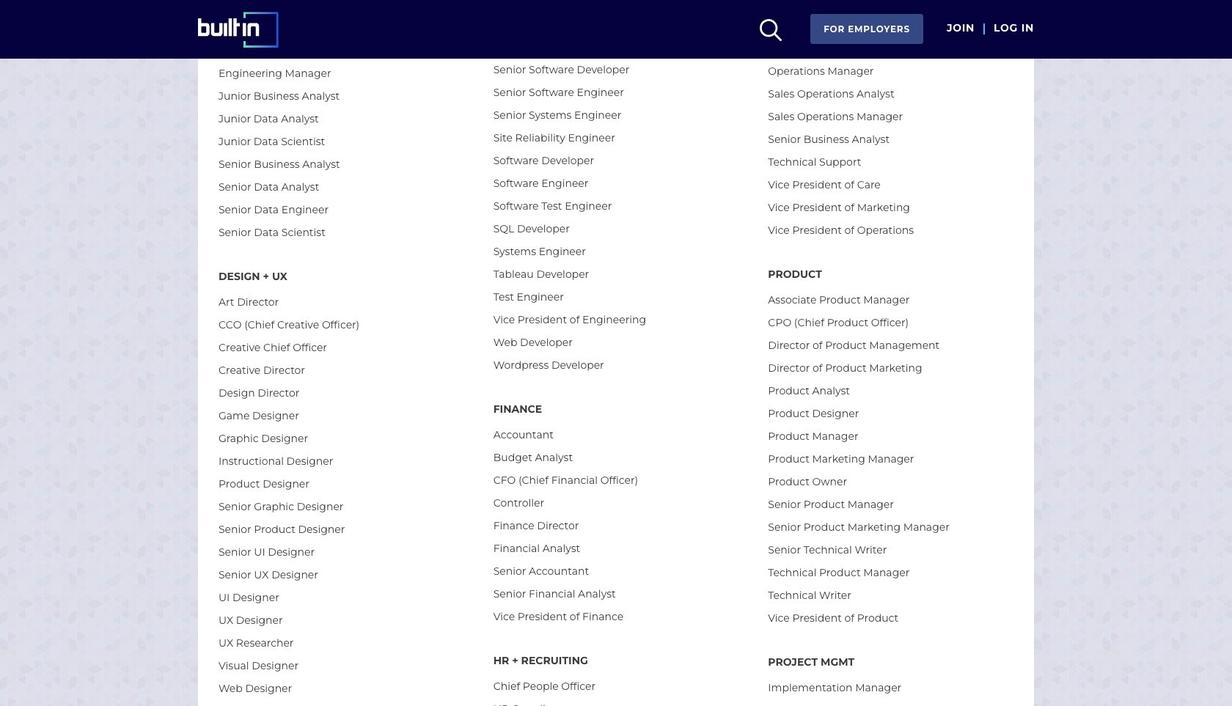 Task type: describe. For each thing, give the bounding box(es) containing it.
built in national image
[[198, 11, 299, 47]]

1 horizontal spatial icon image
[[760, 19, 782, 41]]



Task type: locate. For each thing, give the bounding box(es) containing it.
icon image
[[760, 19, 782, 41], [233, 35, 244, 45]]

0 horizontal spatial icon image
[[233, 35, 244, 45]]



